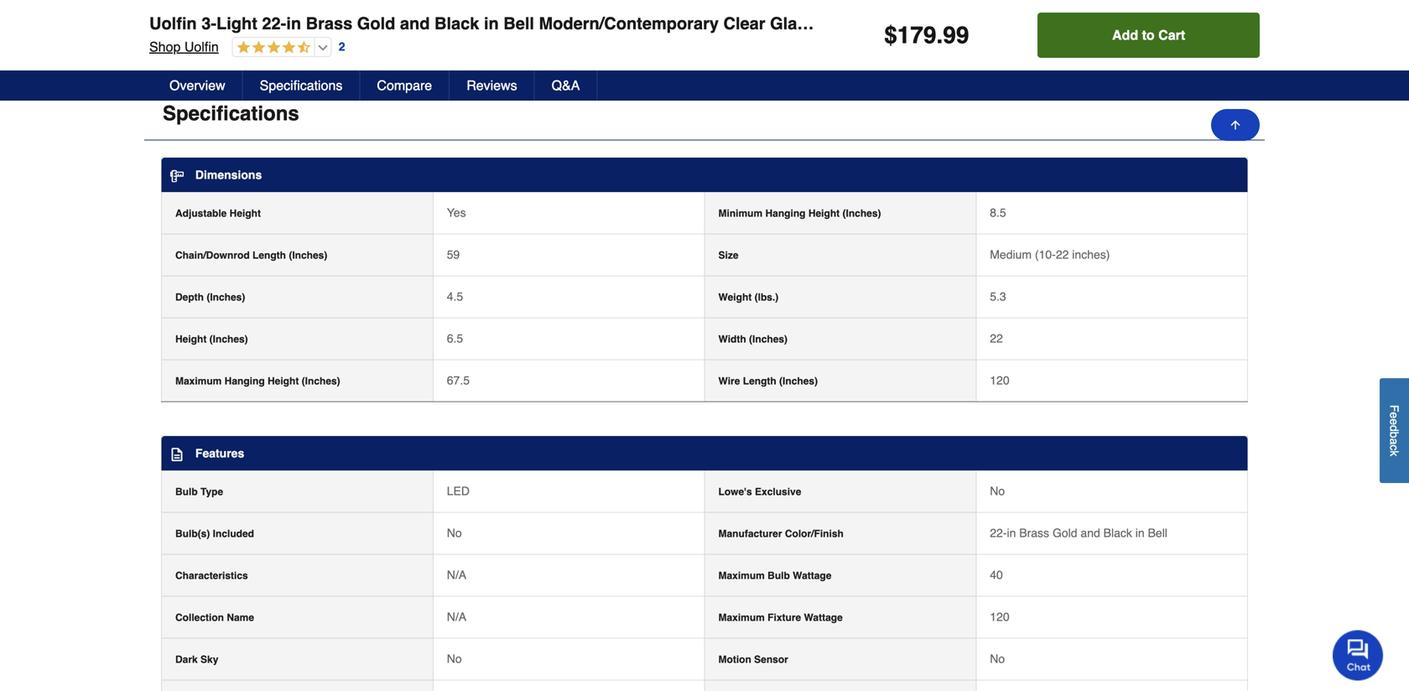 Task type: locate. For each thing, give the bounding box(es) containing it.
clear
[[724, 14, 766, 33]]

1 vertical spatial 120
[[990, 610, 1010, 624]]

specifications down overview "button" at the left top
[[163, 102, 299, 125]]

1 horizontal spatial and
[[400, 14, 430, 33]]

led
[[876, 14, 909, 33], [447, 485, 470, 498]]

2 e from the top
[[1388, 419, 1401, 425]]

0 vertical spatial bell
[[504, 14, 534, 33]]

weight (lbs.)
[[719, 292, 779, 303]]

q&a
[[552, 78, 580, 93]]

0 horizontal spatial like
[[380, 42, 398, 56]]

length for wire
[[743, 376, 777, 387]]

1 vertical spatial led
[[447, 485, 470, 498]]

light
[[216, 14, 257, 33], [1105, 14, 1146, 33]]

specifications button down use
[[243, 70, 360, 101]]

feather
[[426, 26, 463, 39]]

1 horizontal spatial led
[[876, 14, 909, 33]]

bulb left type
[[175, 486, 198, 498]]

dry
[[547, 26, 563, 39], [304, 42, 321, 56]]

hanging for minimum hanging height (inches)
[[765, 208, 806, 219]]

0 vertical spatial 120
[[990, 374, 1010, 387]]

2 horizontal spatial hanging
[[914, 14, 981, 33]]

hanging for maximum hanging height (inches)
[[225, 376, 265, 387]]

length right wire
[[743, 376, 777, 387]]

a inside 'button'
[[1388, 438, 1401, 445]]

6.5
[[447, 332, 463, 345]]

22
[[1056, 248, 1069, 261], [990, 332, 1003, 345]]

0 vertical spatial brass
[[306, 14, 353, 33]]

length right chain/downrod
[[253, 250, 286, 261]]

dry down 'possibilities'
[[547, 26, 563, 39]]

replacement
[[231, 26, 296, 39]]

0 horizontal spatial black
[[435, 14, 479, 33]]

2 horizontal spatial or
[[513, 42, 523, 56]]

0 horizontal spatial light
[[216, 14, 257, 33]]

(10-
[[1035, 248, 1056, 261]]

for
[[227, 42, 241, 56]]

specifications button
[[243, 70, 360, 101], [144, 88, 1265, 141]]

0 vertical spatial n/a
[[447, 568, 467, 582]]

2 n/a from the top
[[447, 610, 467, 624]]

gold
[[357, 14, 395, 33], [1053, 527, 1078, 540]]

height
[[230, 208, 261, 219], [809, 208, 840, 219], [175, 334, 207, 345], [268, 376, 299, 387]]

1 vertical spatial gold
[[1053, 527, 1078, 540]]

67.5
[[447, 374, 470, 387]]

1 vertical spatial bulb
[[768, 570, 790, 582]]

e
[[1388, 412, 1401, 419], [1388, 419, 1401, 425]]

a up k
[[1388, 438, 1401, 445]]

light up for
[[216, 14, 257, 33]]

hanging
[[914, 14, 981, 33], [765, 208, 806, 219], [225, 376, 265, 387]]

island
[[1052, 14, 1100, 33]]

in
[[345, 10, 354, 23], [286, 14, 301, 33], [484, 14, 499, 33], [292, 42, 301, 56], [1007, 527, 1016, 540], [1136, 527, 1145, 540]]

1 e from the top
[[1388, 412, 1401, 419]]

be
[[201, 10, 214, 23]]

or down clean
[[513, 42, 523, 56]]

bulb(s) included
[[175, 528, 254, 540]]

0 horizontal spatial dry
[[304, 42, 321, 56]]

0 vertical spatial hanging
[[914, 14, 981, 33]]

overview button
[[153, 70, 243, 101]]

removal
[[347, 26, 389, 39]]

0 vertical spatial black
[[435, 14, 479, 33]]

22- up 4.5 stars image
[[262, 14, 286, 33]]

arrow up image
[[1229, 118, 1242, 132]]

2 vertical spatial hanging
[[225, 376, 265, 387]]

1 horizontal spatial or
[[502, 26, 512, 39]]

1 vertical spatial a
[[1388, 438, 1401, 445]]

or up dust
[[331, 10, 341, 23]]

various
[[420, 10, 458, 23]]

ul
[[176, 42, 191, 56]]

1 vertical spatial n/a
[[447, 610, 467, 624]]

chain/downrod
[[175, 250, 250, 261]]

specifications down use
[[260, 78, 343, 93]]

locations
[[556, 42, 603, 56]]

1 horizontal spatial hanging
[[765, 208, 806, 219]]

22 left the inches)
[[1056, 248, 1069, 261]]

wire length (inches)
[[719, 376, 818, 387]]

compare button
[[360, 70, 450, 101]]

hanging right minimum
[[765, 208, 806, 219]]

120
[[990, 374, 1010, 387], [990, 610, 1010, 624]]

1 vertical spatial bell
[[1148, 527, 1168, 540]]

1 horizontal spatial like
[[606, 42, 624, 56]]

maximum down the height (inches) at the top left of the page
[[175, 376, 222, 387]]

no
[[990, 485, 1005, 498], [447, 527, 462, 540], [447, 652, 462, 666], [990, 652, 1005, 666]]

0 vertical spatial specifications
[[260, 78, 343, 93]]

maximum down manufacturer
[[719, 570, 765, 582]]

1 120 from the top
[[990, 374, 1010, 387]]

0 horizontal spatial hanging
[[225, 376, 265, 387]]

1 vertical spatial specifications
[[163, 102, 299, 125]]

1 vertical spatial 22-
[[990, 527, 1007, 540]]

1 horizontal spatial length
[[743, 376, 777, 387]]

or up room,
[[502, 26, 512, 39]]

0 horizontal spatial length
[[253, 250, 286, 261]]

0 vertical spatial uolfin
[[149, 14, 197, 33]]

exclusive
[[755, 486, 801, 498]]

1 horizontal spatial bell
[[1148, 527, 1168, 540]]

1 vertical spatial with
[[392, 26, 413, 39]]

1 vertical spatial brass
[[1019, 527, 1050, 540]]

1 n/a from the top
[[447, 568, 467, 582]]

0 vertical spatial wattage
[[793, 570, 832, 582]]

width (inches)
[[719, 334, 788, 345]]

0 vertical spatial gold
[[357, 14, 395, 33]]

0 vertical spatial dry
[[547, 26, 563, 39]]

bulb
[[206, 26, 228, 39]]

2 like from the left
[[606, 42, 624, 56]]

0 vertical spatial with
[[396, 10, 417, 23]]

a
[[416, 26, 423, 39], [1388, 438, 1401, 445]]

a up kitchen,
[[416, 26, 423, 39]]

like left foyer,
[[606, 42, 624, 56]]

adjustable height
[[175, 208, 261, 219]]

with
[[396, 10, 417, 23], [392, 26, 413, 39]]

maximum up motion
[[719, 612, 765, 624]]

with right groups
[[396, 10, 417, 23]]

black
[[435, 14, 479, 33], [1104, 527, 1132, 540]]

0 horizontal spatial bell
[[504, 14, 534, 33]]

0 horizontal spatial bulb
[[175, 486, 198, 498]]

1 vertical spatial maximum
[[719, 570, 765, 582]]

e up d
[[1388, 412, 1401, 419]]

wattage down color/finish
[[793, 570, 832, 582]]

wattage for 40
[[793, 570, 832, 582]]

characteristics
[[175, 570, 248, 582]]

bulb up maximum fixture wattage
[[768, 570, 790, 582]]

22-
[[262, 14, 286, 33], [990, 527, 1007, 540]]

hanging right $
[[914, 14, 981, 33]]

like down "removal"
[[380, 42, 398, 56]]

1 vertical spatial 22
[[990, 332, 1003, 345]]

0 horizontal spatial led
[[447, 485, 470, 498]]

add to cart
[[1112, 27, 1185, 43]]

length for chain/downrod
[[253, 250, 286, 261]]

1 vertical spatial length
[[743, 376, 777, 387]]

e up "b"
[[1388, 419, 1401, 425]]

0 vertical spatial 22-
[[262, 14, 286, 33]]

shop uolfin
[[149, 39, 219, 55]]

hanging down the height (inches) at the top left of the page
[[225, 376, 265, 387]]

2 vertical spatial maximum
[[719, 612, 765, 624]]

n/a for 40
[[447, 568, 467, 582]]

uolfin
[[149, 14, 197, 33], [184, 39, 219, 55]]

22 down 5.3
[[990, 332, 1003, 345]]

2 horizontal spatial and
[[1081, 527, 1100, 540]]

120 for 67.5
[[990, 374, 1010, 387]]

wattage
[[793, 570, 832, 582], [804, 612, 843, 624]]

1 like from the left
[[380, 42, 398, 56]]

kitchen
[[986, 14, 1047, 33]]

22- up 40
[[990, 527, 1007, 540]]

5.3
[[990, 290, 1006, 303]]

0 horizontal spatial a
[[416, 26, 423, 39]]

0 horizontal spatial 22
[[990, 332, 1003, 345]]

maximum for 40
[[719, 570, 765, 582]]

manufacturer color/finish
[[719, 528, 844, 540]]

2 120 from the top
[[990, 610, 1010, 624]]

wattage right fixture
[[804, 612, 843, 624]]

0 vertical spatial or
[[331, 10, 341, 23]]

1 vertical spatial hanging
[[765, 208, 806, 219]]

120 for n/a
[[990, 610, 1010, 624]]

closet
[[659, 42, 690, 56]]

groups
[[357, 10, 393, 23]]

chat invite button image
[[1333, 630, 1384, 681]]

individually
[[270, 10, 328, 23]]

can be displayed individually or in groups with various mounting possibilities easy bulb replacement and dust removal with a feather duster or clean dry cloth ul listing for safe use in dry conditions like kitchen, dining room, or other locations like foyer, closet
[[176, 10, 690, 56]]

0 vertical spatial 22
[[1056, 248, 1069, 261]]

0 vertical spatial a
[[416, 26, 423, 39]]

length
[[253, 250, 286, 261], [743, 376, 777, 387]]

0 vertical spatial led
[[876, 14, 909, 33]]

modern/contemporary
[[539, 14, 719, 33]]

light left cart at the top of page
[[1105, 14, 1146, 33]]

1 horizontal spatial black
[[1104, 527, 1132, 540]]

0 horizontal spatial 22-
[[262, 14, 286, 33]]

1 horizontal spatial a
[[1388, 438, 1401, 445]]

1 vertical spatial black
[[1104, 527, 1132, 540]]

1 vertical spatial or
[[502, 26, 512, 39]]

1 horizontal spatial bulb
[[768, 570, 790, 582]]

0 horizontal spatial gold
[[357, 14, 395, 33]]

1 vertical spatial wattage
[[804, 612, 843, 624]]

1 horizontal spatial brass
[[1019, 527, 1050, 540]]

overview
[[169, 78, 225, 93]]

n/a for 120
[[447, 610, 467, 624]]

1 horizontal spatial light
[[1105, 14, 1146, 33]]

0 horizontal spatial and
[[299, 26, 319, 39]]

0 vertical spatial length
[[253, 250, 286, 261]]

99
[[943, 22, 969, 49]]

dry left 2
[[304, 42, 321, 56]]

0 vertical spatial maximum
[[175, 376, 222, 387]]

1 horizontal spatial gold
[[1053, 527, 1078, 540]]

mounting
[[461, 10, 510, 23]]

with up kitchen,
[[392, 26, 413, 39]]



Task type: vqa. For each thing, say whether or not it's contained in the screenshot.
SECURITY,
no



Task type: describe. For each thing, give the bounding box(es) containing it.
easy
[[176, 26, 202, 39]]

duster
[[466, 26, 499, 39]]

0 horizontal spatial or
[[331, 10, 341, 23]]

yes
[[447, 206, 466, 219]]

shop
[[149, 39, 181, 55]]

q&a button
[[535, 70, 598, 101]]

1 light from the left
[[216, 14, 257, 33]]

c
[[1388, 445, 1401, 451]]

specifications for specifications button underneath closet
[[163, 102, 299, 125]]

other
[[526, 42, 553, 56]]

adjustable
[[175, 208, 227, 219]]

dining
[[445, 42, 476, 56]]

1 horizontal spatial 22
[[1056, 248, 1069, 261]]

22-in brass gold and black in bell
[[990, 527, 1168, 540]]

minimum hanging height (inches)
[[719, 208, 881, 219]]

listing
[[194, 42, 224, 56]]

f
[[1388, 405, 1401, 412]]

cart
[[1159, 27, 1185, 43]]

clean
[[516, 26, 544, 39]]

depth (inches)
[[175, 292, 245, 303]]

d
[[1388, 425, 1401, 432]]

reviews
[[467, 78, 517, 93]]

color/finish
[[785, 528, 844, 540]]

dimensions
[[195, 168, 262, 182]]

2 vertical spatial or
[[513, 42, 523, 56]]

f e e d b a c k
[[1388, 405, 1401, 456]]

dust
[[322, 26, 344, 39]]

width
[[719, 334, 746, 345]]

notes image
[[170, 448, 184, 461]]

40
[[990, 568, 1003, 582]]

1 vertical spatial dry
[[304, 42, 321, 56]]

and inside the can be displayed individually or in groups with various mounting possibilities easy bulb replacement and dust removal with a feather duster or clean dry cloth ul listing for safe use in dry conditions like kitchen, dining room, or other locations like foyer, closet
[[299, 26, 319, 39]]

0 vertical spatial bulb
[[175, 486, 198, 498]]

1 vertical spatial uolfin
[[184, 39, 219, 55]]

$ 179 . 99
[[884, 22, 969, 49]]

4.5
[[447, 290, 463, 303]]

179
[[897, 22, 937, 49]]

bulb(s)
[[175, 528, 210, 540]]

2 light from the left
[[1105, 14, 1146, 33]]

maximum bulb wattage
[[719, 570, 832, 582]]

dimensions image
[[170, 169, 184, 183]]

kitchen,
[[401, 42, 441, 56]]

add
[[1112, 27, 1139, 43]]

type
[[200, 486, 223, 498]]

specifications button down closet
[[144, 88, 1265, 141]]

1 horizontal spatial 22-
[[990, 527, 1007, 540]]

cloth
[[567, 26, 591, 39]]

medium
[[990, 248, 1032, 261]]

2
[[339, 40, 345, 53]]

lowe's exclusive
[[719, 486, 801, 498]]

maximum for 120
[[719, 612, 765, 624]]

motion
[[719, 654, 752, 666]]

collection
[[175, 612, 224, 624]]

compare
[[377, 78, 432, 93]]

displayed
[[217, 10, 267, 23]]

features
[[195, 447, 244, 460]]

depth
[[175, 292, 204, 303]]

add to cart button
[[1038, 13, 1260, 58]]

8.5
[[990, 206, 1006, 219]]

reviews button
[[450, 70, 535, 101]]

sky
[[201, 654, 218, 666]]

1 horizontal spatial dry
[[547, 26, 563, 39]]

$
[[884, 22, 897, 49]]

59
[[447, 248, 460, 261]]

4.5 stars image
[[233, 40, 311, 56]]

chain/downrod length (inches)
[[175, 250, 327, 261]]

size
[[719, 250, 739, 261]]

height (inches)
[[175, 334, 248, 345]]

safe
[[244, 42, 266, 56]]

a inside the can be displayed individually or in groups with various mounting possibilities easy bulb replacement and dust removal with a feather duster or clean dry cloth ul listing for safe use in dry conditions like kitchen, dining room, or other locations like foyer, closet
[[416, 26, 423, 39]]

(lbs.)
[[755, 292, 779, 303]]

room,
[[479, 42, 509, 56]]

weight
[[719, 292, 752, 303]]

uolfin 3-light 22-in brass gold and black in bell modern/contemporary clear glass linear led hanging kitchen island light
[[149, 14, 1146, 33]]

conditions
[[324, 42, 377, 56]]

wire
[[719, 376, 740, 387]]

bulb type
[[175, 486, 223, 498]]

name
[[227, 612, 254, 624]]

motion sensor
[[719, 654, 788, 666]]

k
[[1388, 451, 1401, 456]]

minimum
[[719, 208, 763, 219]]

f e e d b a c k button
[[1380, 378, 1409, 483]]

chevron up image
[[1230, 105, 1247, 122]]

foyer,
[[627, 42, 656, 56]]

.
[[937, 22, 943, 49]]

b
[[1388, 432, 1401, 438]]

0 horizontal spatial brass
[[306, 14, 353, 33]]

fixture
[[768, 612, 801, 624]]

wattage for 120
[[804, 612, 843, 624]]

included
[[213, 528, 254, 540]]

3-
[[202, 14, 216, 33]]

maximum hanging height (inches)
[[175, 376, 340, 387]]

maximum fixture wattage
[[719, 612, 843, 624]]

linear
[[821, 14, 871, 33]]

use
[[270, 42, 289, 56]]

specifications for specifications button under use
[[260, 78, 343, 93]]

to
[[1142, 27, 1155, 43]]



